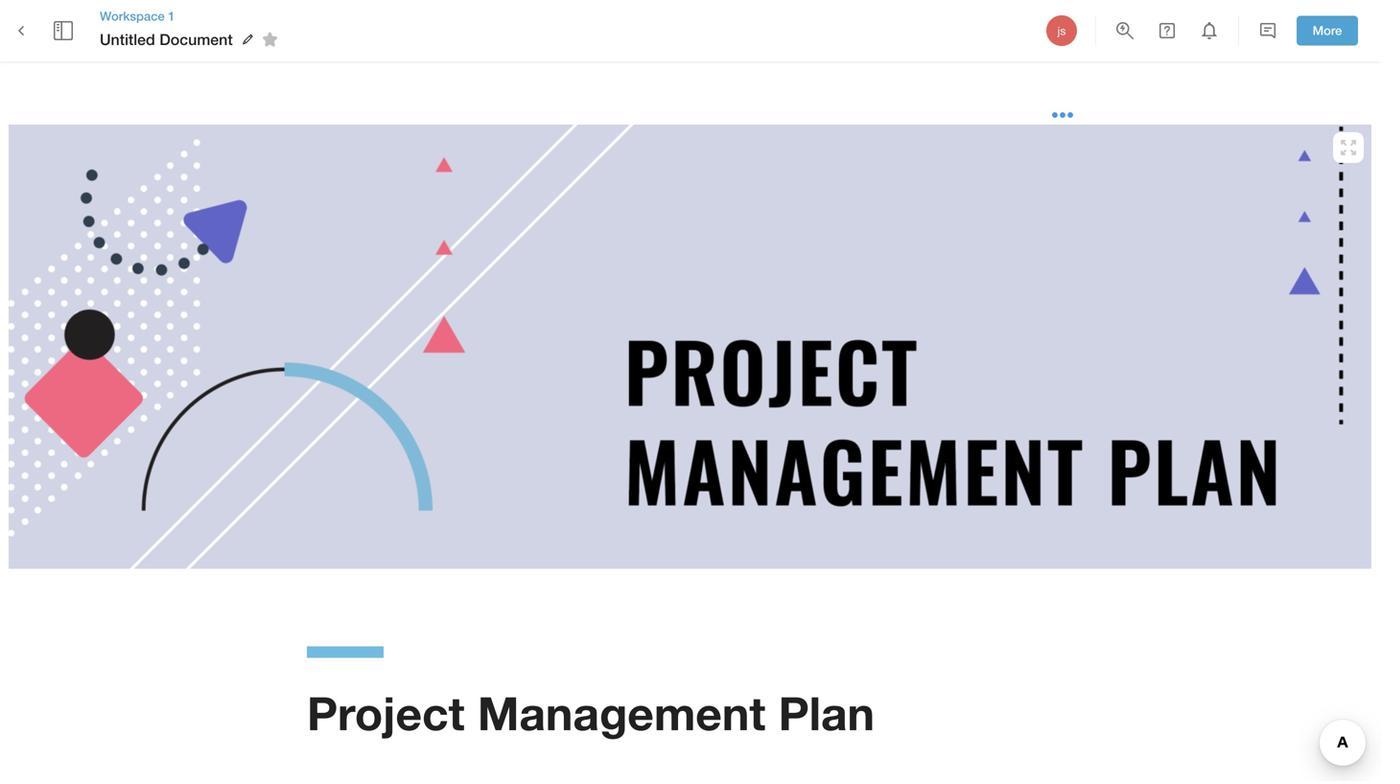 Task type: locate. For each thing, give the bounding box(es) containing it.
more
[[1313, 23, 1343, 38]]

plan
[[779, 686, 875, 741]]

project
[[307, 686, 465, 741]]

js
[[1058, 24, 1066, 37]]

workspace 1
[[100, 9, 175, 23]]

project management plan
[[307, 686, 875, 741]]

untitled
[[100, 30, 155, 48]]

management
[[478, 686, 766, 741]]

favorite image
[[259, 28, 282, 51]]



Task type: vqa. For each thing, say whether or not it's contained in the screenshot.
More Button
yes



Task type: describe. For each thing, give the bounding box(es) containing it.
workspace 1 link
[[100, 8, 285, 25]]

more button
[[1297, 16, 1358, 45]]

workspace
[[100, 9, 165, 23]]

js button
[[1044, 12, 1080, 49]]

1
[[168, 9, 175, 23]]

untitled document
[[100, 30, 233, 48]]

document
[[159, 30, 233, 48]]



